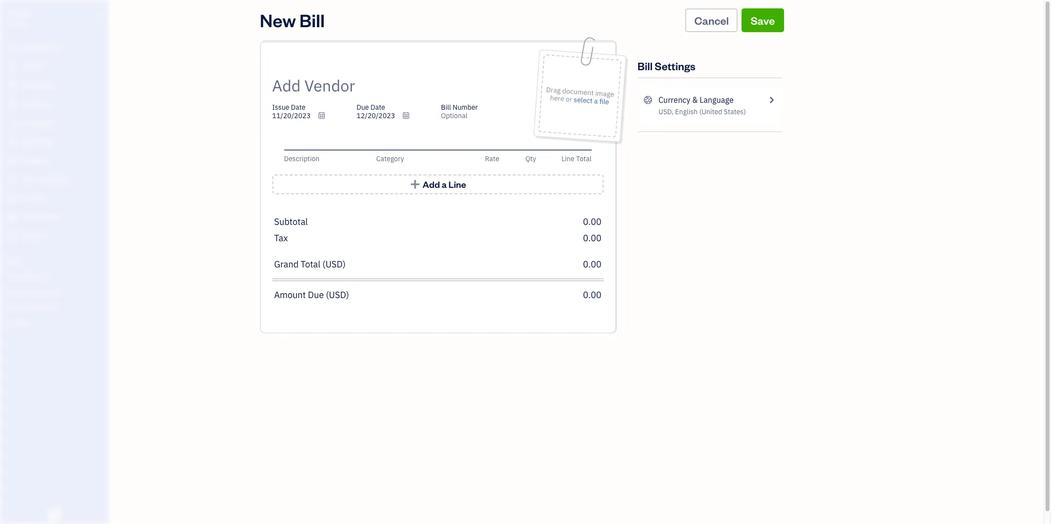 Task type: describe. For each thing, give the bounding box(es) containing it.
date for due date
[[371, 103, 385, 112]]

bill number
[[441, 103, 478, 112]]

save
[[751, 13, 776, 27]]

drag document image here or
[[546, 85, 615, 104]]

usd,
[[659, 107, 674, 116]]

issue date
[[272, 103, 306, 112]]

amount due (usd)
[[274, 289, 349, 301]]

a for select
[[594, 97, 599, 106]]

line total
[[562, 154, 592, 163]]

grand
[[274, 259, 299, 270]]

main element
[[0, 0, 134, 524]]

0.00 for tax
[[583, 233, 602, 244]]

drag
[[546, 85, 561, 95]]

plus image
[[410, 180, 421, 190]]

money image
[[6, 193, 18, 203]]

subtotal
[[274, 216, 308, 228]]

description
[[284, 154, 320, 163]]

dashboard image
[[6, 43, 18, 53]]

Due Date text field
[[357, 111, 416, 120]]

Vendor text field
[[272, 76, 515, 95]]

issue
[[272, 103, 290, 112]]

image
[[596, 89, 615, 99]]

line inside "button"
[[449, 179, 466, 190]]

0.00 for grand total (usd)
[[583, 259, 602, 270]]

language
[[700, 95, 734, 105]]

settings
[[655, 59, 696, 73]]

usd, english (united states)
[[659, 107, 747, 116]]

tax
[[274, 233, 288, 244]]

pwau
[[8, 9, 31, 19]]

pwau owner
[[8, 9, 31, 27]]

new bill
[[260, 8, 325, 32]]

currency
[[659, 95, 691, 105]]

settings image
[[7, 320, 106, 328]]

bill for issue date
[[441, 103, 451, 112]]

total for line
[[577, 154, 592, 163]]

0 vertical spatial line
[[562, 154, 575, 163]]

due date
[[357, 103, 385, 112]]

0 horizontal spatial due
[[308, 289, 324, 301]]

select a file
[[574, 95, 610, 106]]

rate
[[485, 154, 500, 163]]

apps image
[[7, 256, 106, 264]]

bank connections image
[[7, 304, 106, 312]]

currencyandlanguage image
[[644, 94, 653, 106]]

(united
[[700, 107, 723, 116]]

estimate image
[[6, 81, 18, 91]]

report image
[[6, 231, 18, 241]]

expense image
[[6, 137, 18, 147]]

payment image
[[6, 118, 18, 128]]

Issue Date text field
[[272, 111, 332, 120]]



Task type: locate. For each thing, give the bounding box(es) containing it.
Bill Number text field
[[441, 111, 515, 120]]

states)
[[724, 107, 747, 116]]

here
[[550, 93, 565, 103]]

1 vertical spatial total
[[301, 259, 321, 270]]

1 horizontal spatial line
[[562, 154, 575, 163]]

add
[[423, 179, 440, 190]]

a right add
[[442, 179, 447, 190]]

line right add
[[449, 179, 466, 190]]

client image
[[6, 62, 18, 72]]

grand total (usd)
[[274, 259, 346, 270]]

date down vendor text box
[[371, 103, 385, 112]]

0 vertical spatial due
[[357, 103, 369, 112]]

1 horizontal spatial a
[[594, 97, 599, 106]]

0 horizontal spatial line
[[449, 179, 466, 190]]

2 horizontal spatial bill
[[638, 59, 653, 73]]

&
[[693, 95, 698, 105]]

timer image
[[6, 175, 18, 185]]

a
[[594, 97, 599, 106], [442, 179, 447, 190]]

2 vertical spatial bill
[[441, 103, 451, 112]]

total
[[577, 154, 592, 163], [301, 259, 321, 270]]

1 horizontal spatial bill
[[441, 103, 451, 112]]

date
[[291, 103, 306, 112], [371, 103, 385, 112]]

chart image
[[6, 212, 18, 222]]

1 vertical spatial line
[[449, 179, 466, 190]]

0.00
[[583, 216, 602, 228], [583, 233, 602, 244], [583, 259, 602, 270], [583, 289, 602, 301]]

3 0.00 from the top
[[583, 259, 602, 270]]

0 horizontal spatial total
[[301, 259, 321, 270]]

0 vertical spatial total
[[577, 154, 592, 163]]

(usd)
[[323, 259, 346, 270], [326, 289, 349, 301]]

2 0.00 from the top
[[583, 233, 602, 244]]

amount
[[274, 289, 306, 301]]

cancel
[[695, 13, 730, 27]]

bill left number
[[441, 103, 451, 112]]

1 vertical spatial a
[[442, 179, 447, 190]]

1 date from the left
[[291, 103, 306, 112]]

1 horizontal spatial due
[[357, 103, 369, 112]]

2 date from the left
[[371, 103, 385, 112]]

due down vendor text box
[[357, 103, 369, 112]]

items and services image
[[7, 288, 106, 296]]

line right 'qty'
[[562, 154, 575, 163]]

bill for new bill
[[638, 59, 653, 73]]

1 vertical spatial (usd)
[[326, 289, 349, 301]]

due right amount
[[308, 289, 324, 301]]

chevronright image
[[767, 94, 777, 106]]

(usd) down grand total (usd)
[[326, 289, 349, 301]]

0.00 for subtotal
[[583, 216, 602, 228]]

document
[[562, 86, 595, 97]]

4 0.00 from the top
[[583, 289, 602, 301]]

number
[[453, 103, 478, 112]]

1 vertical spatial bill
[[638, 59, 653, 73]]

1 horizontal spatial total
[[577, 154, 592, 163]]

team members image
[[7, 272, 106, 280]]

save button
[[742, 8, 785, 32]]

0 horizontal spatial a
[[442, 179, 447, 190]]

0 vertical spatial a
[[594, 97, 599, 106]]

total for grand
[[301, 259, 321, 270]]

date for issue date
[[291, 103, 306, 112]]

bill
[[300, 8, 325, 32], [638, 59, 653, 73], [441, 103, 451, 112]]

english
[[676, 107, 698, 116]]

add a line
[[423, 179, 466, 190]]

currency & language
[[659, 95, 734, 105]]

bill settings
[[638, 59, 696, 73]]

a left file
[[594, 97, 599, 106]]

0 horizontal spatial date
[[291, 103, 306, 112]]

1 0.00 from the top
[[583, 216, 602, 228]]

owner
[[8, 20, 26, 27]]

qty
[[526, 154, 537, 163]]

add a line button
[[272, 175, 604, 194]]

freshbooks image
[[47, 509, 62, 521]]

line
[[562, 154, 575, 163], [449, 179, 466, 190]]

a for add
[[442, 179, 447, 190]]

select
[[574, 95, 593, 105]]

a inside "add a line" "button"
[[442, 179, 447, 190]]

1 horizontal spatial date
[[371, 103, 385, 112]]

0 horizontal spatial bill
[[300, 8, 325, 32]]

project image
[[6, 156, 18, 166]]

new
[[260, 8, 296, 32]]

a inside select a file
[[594, 97, 599, 106]]

1 vertical spatial due
[[308, 289, 324, 301]]

0 vertical spatial (usd)
[[323, 259, 346, 270]]

due
[[357, 103, 369, 112], [308, 289, 324, 301]]

bill left settings
[[638, 59, 653, 73]]

invoice image
[[6, 99, 18, 109]]

(usd) up amount due (usd)
[[323, 259, 346, 270]]

category
[[377, 154, 404, 163]]

cancel button
[[686, 8, 738, 32]]

(usd) for amount due (usd)
[[326, 289, 349, 301]]

or
[[566, 95, 573, 104]]

(usd) for grand total (usd)
[[323, 259, 346, 270]]

date right issue
[[291, 103, 306, 112]]

bill right new
[[300, 8, 325, 32]]

file
[[600, 97, 610, 106]]

0 vertical spatial bill
[[300, 8, 325, 32]]



Task type: vqa. For each thing, say whether or not it's contained in the screenshot.
chevron large down icon for Accounting
no



